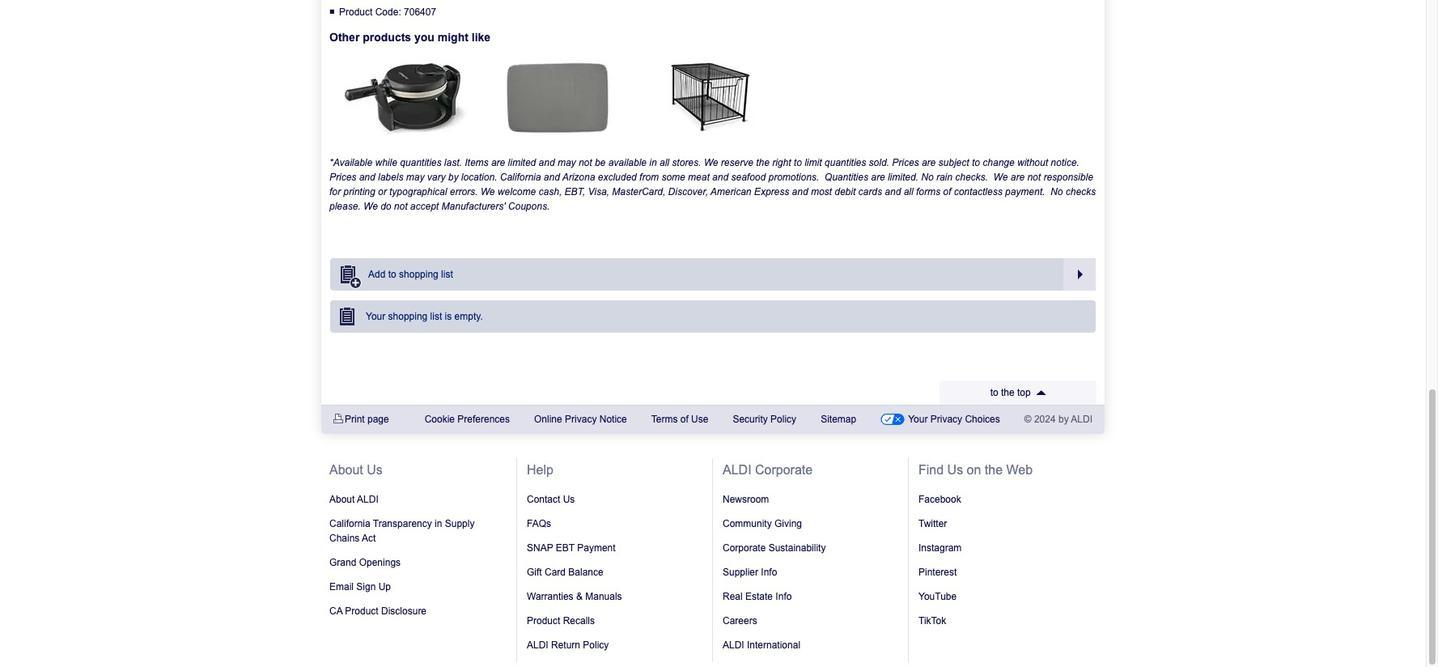 Task type: locate. For each thing, give the bounding box(es) containing it.
terms
[[652, 413, 678, 425]]

your up the find
[[909, 413, 928, 425]]

the left right
[[756, 157, 770, 168]]

not right do
[[394, 200, 408, 212]]

debit
[[835, 186, 856, 197]]

0 horizontal spatial in
[[435, 518, 442, 529]]

email sign up link
[[330, 574, 507, 599]]

0 vertical spatial your
[[366, 310, 386, 322]]

1 horizontal spatial we
[[481, 186, 495, 197]]

0 horizontal spatial privacy
[[565, 413, 597, 425]]

0 vertical spatial not
[[579, 157, 592, 168]]

supplier info
[[723, 566, 778, 578]]

to up "checks.  we" in the top of the page
[[972, 157, 980, 168]]

your privacy choices link
[[881, 404, 1001, 434]]

2 horizontal spatial not
[[1028, 171, 1041, 183]]

payment
[[577, 542, 616, 553]]

disclosure
[[381, 605, 427, 617]]

be
[[595, 157, 606, 168]]

1 vertical spatial about
[[330, 493, 355, 505]]

community giving
[[723, 518, 802, 529]]

0 horizontal spatial policy
[[583, 639, 609, 651]]

of
[[943, 186, 952, 197], [681, 413, 689, 425]]

2 horizontal spatial us
[[948, 463, 964, 476]]

are left the subject
[[922, 157, 936, 168]]

available
[[609, 157, 647, 168]]

0 vertical spatial policy
[[771, 413, 797, 425]]

0 vertical spatial corporate
[[755, 463, 813, 476]]

shopping left is at the top left of the page
[[388, 310, 428, 322]]

page
[[368, 413, 389, 425]]

*available
[[330, 157, 373, 168]]

info right estate
[[776, 591, 792, 602]]

1 vertical spatial the
[[1002, 387, 1015, 398]]

notice
[[600, 413, 627, 425]]

other products you might like
[[330, 30, 491, 43]]

1 vertical spatial not
[[1028, 171, 1041, 183]]

aldi for aldi return policy
[[527, 639, 549, 651]]

by
[[448, 171, 459, 183]]

sign
[[356, 581, 376, 592]]

labels
[[378, 171, 404, 183]]

faqs
[[527, 518, 551, 529]]

quantities
[[400, 157, 442, 168], [825, 157, 866, 168]]

privacy left notice at the left
[[565, 413, 597, 425]]

1 vertical spatial your
[[909, 413, 928, 425]]

twitter link
[[919, 511, 1097, 536]]

1 horizontal spatial your
[[909, 413, 928, 425]]

policy down recalls at the bottom of the page
[[583, 639, 609, 651]]

and up the for printing
[[359, 171, 375, 183]]

up
[[379, 581, 391, 592]]

on
[[967, 463, 982, 476]]

choices
[[965, 413, 1001, 425]]

1 horizontal spatial no
[[1051, 186, 1063, 197]]

aldi down careers
[[723, 639, 745, 651]]

product up other
[[339, 6, 373, 17]]

1 horizontal spatial privacy
[[931, 413, 963, 425]]

ca product disclosure link
[[330, 599, 507, 623]]

0 vertical spatial list
[[441, 268, 453, 280]]

all down limited.
[[904, 186, 914, 197]]

to up choices
[[991, 387, 999, 398]]

your down add
[[366, 310, 386, 322]]

1 vertical spatial shopping
[[388, 310, 428, 322]]

1 horizontal spatial quantities
[[825, 157, 866, 168]]

of left use
[[681, 413, 689, 425]]

print
[[345, 413, 365, 425]]

1 vertical spatial we
[[364, 200, 378, 212]]

aldi return policy
[[527, 639, 609, 651]]

the inside *available while quantities last. items are limited and may not be available in all stores. we reserve the right to limit quantities sold. prices are subject to change without notice. prices and labels may vary by location. california and arizona excluded from some meat and seafood promotions.  quantities are limited. no rain checks.  we are not responsible for printing or typographical errors. we welcome cash, ebt, visa, mastercard, discover, american express and most debit cards and all forms of contactless payment.  no checks please. we do not accept manufacturers' coupons.
[[756, 157, 770, 168]]

we down location. california
[[481, 186, 495, 197]]

privacy
[[565, 413, 597, 425], [931, 413, 963, 425]]

0 horizontal spatial us
[[367, 463, 383, 476]]

aldi international
[[723, 639, 801, 651]]

0 vertical spatial no
[[922, 171, 934, 183]]

print page link
[[334, 404, 389, 434]]

0 vertical spatial all
[[660, 157, 670, 168]]

policy right security
[[771, 413, 797, 425]]

not left be
[[579, 157, 592, 168]]

privacy for choices
[[931, 413, 963, 425]]

shopping
[[399, 268, 439, 280], [388, 310, 428, 322]]

in inside *available while quantities last. items are limited and may not be available in all stores. we reserve the right to limit quantities sold. prices are subject to change without notice. prices and labels may vary by location. california and arizona excluded from some meat and seafood promotions.  quantities are limited. no rain checks.  we are not responsible for printing or typographical errors. we welcome cash, ebt, visa, mastercard, discover, american express and most debit cards and all forms of contactless payment.  no checks please. we do not accept manufacturers' coupons.
[[650, 157, 657, 168]]

shopping right add
[[399, 268, 439, 280]]

list up is at the top left of the page
[[441, 268, 453, 280]]

location. california
[[461, 171, 541, 183]]

cards and
[[859, 186, 901, 197]]

product recalls
[[527, 615, 595, 626]]

the right on
[[985, 463, 1003, 476]]

contactless
[[954, 186, 1003, 197]]

gift card balance
[[527, 566, 604, 578]]

0 horizontal spatial no
[[922, 171, 934, 183]]

policy inside "link"
[[771, 413, 797, 425]]

huntington home square mesh organizer image
[[639, 56, 783, 137]]

giving
[[775, 518, 802, 529]]

us right contact
[[563, 493, 575, 505]]

ca
[[330, 605, 342, 617]]

checks
[[1066, 186, 1096, 197]]

quantities up debit on the right top
[[825, 157, 866, 168]]

1 privacy from the left
[[565, 413, 597, 425]]

1 horizontal spatial all
[[904, 186, 914, 197]]

0 vertical spatial about
[[330, 463, 363, 476]]

1 horizontal spatial policy
[[771, 413, 797, 425]]

supplier info link
[[723, 560, 899, 584]]

instagram
[[919, 542, 962, 553]]

no up forms
[[922, 171, 934, 183]]

aldi
[[1071, 413, 1093, 425], [723, 463, 752, 476], [357, 493, 379, 505], [527, 639, 549, 651], [723, 639, 745, 651]]

and up cash,
[[544, 171, 560, 183]]

snap ebt payment
[[527, 542, 616, 553]]

about up california
[[330, 493, 355, 505]]

aldi international link
[[723, 633, 899, 657]]

0 vertical spatial of
[[943, 186, 952, 197]]

about for about us
[[330, 463, 363, 476]]

us up about aldi
[[367, 463, 383, 476]]

terms of use
[[652, 413, 709, 425]]

are up cards and
[[871, 171, 885, 183]]

aldi up newsroom
[[723, 463, 752, 476]]

2 horizontal spatial are
[[1011, 171, 1025, 183]]

0 horizontal spatial not
[[394, 200, 408, 212]]

0 vertical spatial the
[[756, 157, 770, 168]]

express
[[754, 186, 790, 197]]

no
[[922, 171, 934, 183], [1051, 186, 1063, 197]]

policy
[[771, 413, 797, 425], [583, 639, 609, 651]]

1 horizontal spatial us
[[563, 493, 575, 505]]

1 vertical spatial corporate
[[723, 542, 766, 553]]

product code: 706407
[[339, 6, 436, 17]]

1 horizontal spatial of
[[943, 186, 952, 197]]

recalls
[[563, 615, 595, 626]]

grand openings
[[330, 557, 401, 568]]

0 vertical spatial we
[[481, 186, 495, 197]]

find
[[919, 463, 944, 476]]

seafood
[[731, 171, 766, 183]]

privacy inside the your privacy choices link
[[931, 413, 963, 425]]

responsible
[[1044, 171, 1094, 183]]

no down responsible
[[1051, 186, 1063, 197]]

1 vertical spatial info
[[776, 591, 792, 602]]

ambiano rotating belgian waffle maker image
[[331, 56, 475, 137]]

product down warranties
[[527, 615, 561, 626]]

list left is at the top left of the page
[[430, 310, 442, 322]]

privacy left choices
[[931, 413, 963, 425]]

2 about from the top
[[330, 493, 355, 505]]

add to shopping list
[[368, 268, 453, 280]]

info down the corporate sustainability
[[761, 566, 778, 578]]

help
[[527, 463, 554, 476]]

quantities up may
[[400, 157, 442, 168]]

to
[[794, 157, 802, 168], [972, 157, 980, 168], [388, 268, 396, 280], [991, 387, 999, 398]]

about for about aldi
[[330, 493, 355, 505]]

0 horizontal spatial your
[[366, 310, 386, 322]]

find us on the web
[[919, 463, 1033, 476]]

1 vertical spatial in
[[435, 518, 442, 529]]

product
[[339, 6, 373, 17], [345, 605, 379, 617], [527, 615, 561, 626]]

0 vertical spatial in
[[650, 157, 657, 168]]

other
[[330, 30, 360, 43]]

aldi return policy link
[[527, 633, 703, 657]]

0 horizontal spatial of
[[681, 413, 689, 425]]

&
[[576, 591, 583, 602]]

online privacy notice
[[534, 413, 627, 425]]

corporate down community
[[723, 542, 766, 553]]

warranties & manuals link
[[527, 584, 703, 608]]

of down rain
[[943, 186, 952, 197]]

2 privacy from the left
[[931, 413, 963, 425]]

reserve
[[721, 157, 754, 168]]

in up 'from' at the top of the page
[[650, 157, 657, 168]]

sitemap
[[821, 413, 857, 425]]

1 about from the top
[[330, 463, 363, 476]]

arrow image
[[1078, 269, 1088, 279]]

the left 'top'
[[1002, 387, 1015, 398]]

change
[[983, 157, 1015, 168]]

2 vertical spatial not
[[394, 200, 408, 212]]

0 horizontal spatial we
[[364, 200, 378, 212]]

not
[[579, 157, 592, 168], [1028, 171, 1041, 183], [394, 200, 408, 212]]

are down without
[[1011, 171, 1025, 183]]

cookie preferences
[[425, 413, 510, 425]]

1 horizontal spatial in
[[650, 157, 657, 168]]

newsroom
[[723, 493, 769, 505]]

privacy inside online privacy notice link
[[565, 413, 597, 425]]

aldi left return
[[527, 639, 549, 651]]

not down without
[[1028, 171, 1041, 183]]

in left supply
[[435, 518, 442, 529]]

corporate up newsroom 'link'
[[755, 463, 813, 476]]

some
[[662, 171, 686, 183]]

we left do
[[364, 200, 378, 212]]

us left on
[[948, 463, 964, 476]]

to right add
[[388, 268, 396, 280]]

about up about aldi
[[330, 463, 363, 476]]

0 horizontal spatial quantities
[[400, 157, 442, 168]]

to inside to the top link
[[991, 387, 999, 398]]

all up some
[[660, 157, 670, 168]]

rain
[[937, 171, 953, 183]]

real
[[723, 591, 743, 602]]



Task type: describe. For each thing, give the bounding box(es) containing it.
items are
[[465, 157, 505, 168]]

real estate info
[[723, 591, 792, 602]]

openings
[[359, 557, 401, 568]]

newsroom link
[[723, 487, 899, 511]]

youtube
[[919, 591, 957, 602]]

facebook
[[919, 493, 962, 505]]

contact
[[527, 493, 561, 505]]

corporate sustainability link
[[723, 536, 899, 560]]

discover,
[[668, 186, 708, 197]]

like
[[472, 30, 491, 43]]

is
[[445, 310, 452, 322]]

use
[[691, 413, 709, 425]]

aldi up california
[[357, 493, 379, 505]]

privacy for notice
[[565, 413, 597, 425]]

2 quantities from the left
[[825, 157, 866, 168]]

© 2024 by
[[1025, 413, 1069, 425]]

0 horizontal spatial are
[[871, 171, 885, 183]]

for printing
[[330, 186, 375, 197]]

and up american
[[713, 171, 729, 183]]

1 vertical spatial list
[[430, 310, 442, 322]]

forms
[[916, 186, 941, 197]]

1 vertical spatial of
[[681, 413, 689, 425]]

huntington home 24&quot; x 36&quot; chef mat image
[[485, 56, 629, 137]]

1 horizontal spatial not
[[579, 157, 592, 168]]

product recalls link
[[527, 608, 703, 633]]

about us
[[330, 463, 383, 476]]

print page
[[345, 413, 389, 425]]

and may
[[539, 157, 576, 168]]

grand openings link
[[330, 550, 507, 574]]

sitemap link
[[821, 404, 857, 434]]

product for product code: 706407
[[339, 6, 373, 17]]

ebt
[[556, 542, 575, 553]]

product down email sign up
[[345, 605, 379, 617]]

most
[[811, 186, 832, 197]]

grand
[[330, 557, 357, 568]]

your for your privacy choices
[[909, 413, 928, 425]]

security policy link
[[733, 404, 797, 434]]

act
[[362, 532, 376, 544]]

gift
[[527, 566, 542, 578]]

american
[[711, 186, 752, 197]]

cookie
[[425, 413, 455, 425]]

us for find
[[948, 463, 964, 476]]

add to shopping list link
[[330, 258, 1096, 290]]

careers
[[723, 615, 758, 626]]

© 2024 by aldi
[[1025, 413, 1093, 425]]

of inside *available while quantities last. items are limited and may not be available in all stores. we reserve the right to limit quantities sold. prices are subject to change without notice. prices and labels may vary by location. california and arizona excluded from some meat and seafood promotions.  quantities are limited. no rain checks.  we are not responsible for printing or typographical errors. we welcome cash, ebt, visa, mastercard, discover, american express and most debit cards and all forms of contactless payment.  no checks please. we do not accept manufacturers' coupons.
[[943, 186, 952, 197]]

arizona
[[562, 171, 595, 183]]

about aldi link
[[330, 487, 507, 511]]

mastercard,
[[612, 186, 666, 197]]

top
[[1018, 387, 1031, 398]]

california
[[330, 518, 371, 529]]

limited.
[[888, 171, 919, 183]]

meat
[[688, 171, 710, 183]]

0 horizontal spatial all
[[660, 157, 670, 168]]

coupons.
[[508, 200, 550, 212]]

faqs link
[[527, 511, 703, 536]]

subject
[[939, 157, 970, 168]]

aldi for aldi corporate
[[723, 463, 752, 476]]

return
[[551, 639, 581, 651]]

manuals
[[586, 591, 622, 602]]

us for contact
[[563, 493, 575, 505]]

1 quantities from the left
[[400, 157, 442, 168]]

welcome
[[498, 186, 536, 197]]

tiktok
[[919, 615, 947, 626]]

0 vertical spatial shopping
[[399, 268, 439, 280]]

0 vertical spatial info
[[761, 566, 778, 578]]

2 vertical spatial the
[[985, 463, 1003, 476]]

do
[[381, 200, 391, 212]]

limited
[[508, 157, 536, 168]]

last.
[[444, 157, 462, 168]]

community giving link
[[723, 511, 899, 536]]

1 vertical spatial policy
[[583, 639, 609, 651]]

sold. prices
[[869, 157, 919, 168]]

to the top
[[991, 387, 1031, 398]]

aldi right "© 2024 by"
[[1071, 413, 1093, 425]]

promotions.  quantities
[[769, 171, 869, 183]]

checks.  we
[[956, 171, 1008, 183]]

to left limit
[[794, 157, 802, 168]]

please.
[[330, 200, 361, 212]]

california transparency in supply chains act
[[330, 518, 475, 544]]

errors.
[[450, 186, 478, 197]]

in inside california transparency in supply chains act
[[435, 518, 442, 529]]

aldi for aldi international
[[723, 639, 745, 651]]

your for your shopping list is empty.
[[366, 310, 386, 322]]

product for product recalls
[[527, 615, 561, 626]]

might
[[438, 30, 469, 43]]

right
[[773, 157, 791, 168]]

pinterest link
[[919, 560, 1097, 584]]

1 vertical spatial all
[[904, 186, 914, 197]]

contact us
[[527, 493, 575, 505]]

online
[[534, 413, 562, 425]]

security policy
[[733, 413, 797, 425]]

visa,
[[588, 186, 610, 197]]

you
[[415, 30, 435, 43]]

limit
[[805, 157, 822, 168]]

balance
[[569, 566, 604, 578]]

and left "most"
[[792, 186, 808, 197]]

vary
[[427, 171, 446, 183]]

1 horizontal spatial are
[[922, 157, 936, 168]]

snap ebt payment link
[[527, 536, 703, 560]]

estate
[[746, 591, 773, 602]]

add
[[368, 268, 386, 280]]

us for about
[[367, 463, 383, 476]]

manufacturers'
[[442, 200, 506, 212]]

snap
[[527, 542, 553, 553]]

may
[[406, 171, 425, 183]]

your shopping list is empty.
[[366, 310, 483, 322]]

web
[[1007, 463, 1033, 476]]

notice.
[[1051, 157, 1080, 168]]

to inside add to shopping list link
[[388, 268, 396, 280]]

contact us link
[[527, 487, 703, 511]]

gift card balance link
[[527, 560, 703, 584]]

1 vertical spatial no
[[1051, 186, 1063, 197]]

your privacy choices
[[909, 413, 1001, 425]]

warranties
[[527, 591, 574, 602]]



Task type: vqa. For each thing, say whether or not it's contained in the screenshot.
About associated with About Us
yes



